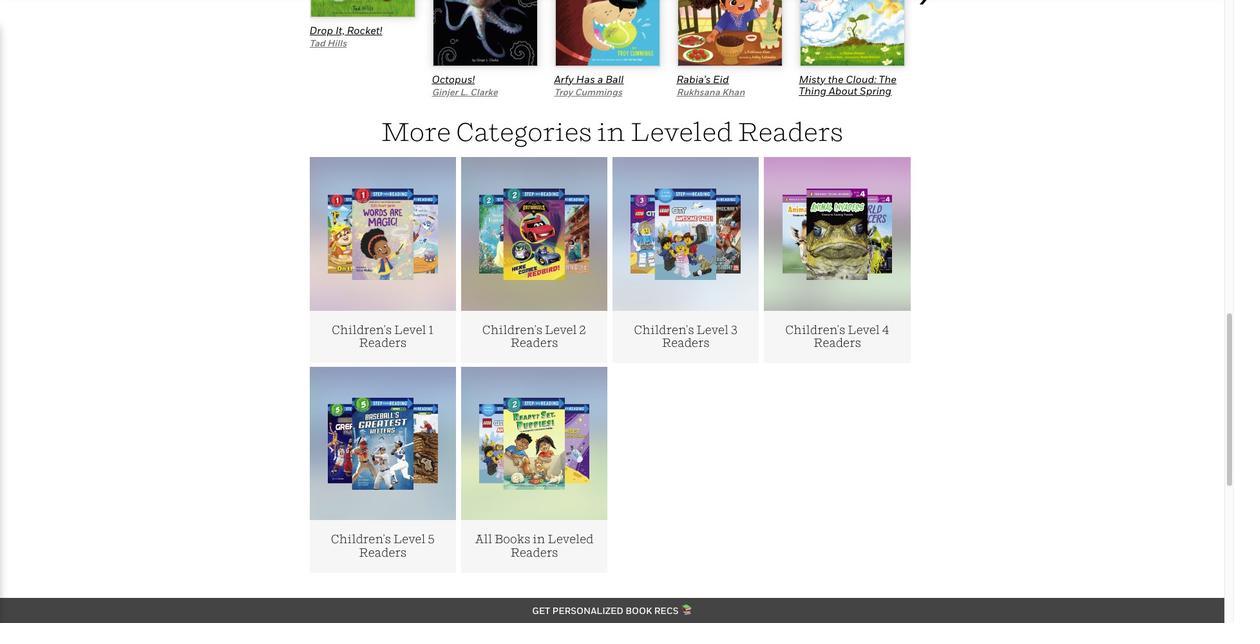 Task type: describe. For each thing, give the bounding box(es) containing it.
spring
[[860, 85, 892, 97]]

about
[[829, 85, 857, 97]]

drop
[[310, 24, 333, 37]]

more categories in leveled readers
[[381, 116, 843, 147]]

children's level 1 readers
[[332, 323, 434, 350]]

eid
[[713, 73, 729, 86]]

level for 3
[[696, 323, 729, 337]]

level for 2
[[545, 323, 577, 337]]

children's for children's level 2 readers
[[482, 323, 542, 337]]

rabia's eid rukhsana khan
[[677, 73, 745, 97]]

arfy has a ball troy cummings
[[554, 73, 624, 97]]

📚
[[681, 605, 692, 616]]

hills
[[327, 38, 347, 48]]

all books in leveled readers
[[475, 533, 594, 560]]

children's level 3 readers link
[[613, 157, 759, 363]]

tad
[[310, 38, 325, 48]]

readers inside all books in leveled readers
[[511, 546, 558, 560]]

arfy has a ball image
[[554, 0, 661, 67]]

children's level 5 readers
[[331, 533, 434, 560]]

leveled readers image
[[479, 398, 589, 490]]

children's level 1 readers link
[[310, 157, 456, 363]]

the
[[879, 73, 897, 86]]

arfy
[[554, 73, 574, 86]]

children's level 5 readers image
[[328, 398, 438, 490]]

octopus! ginjer l. clarke
[[432, 73, 498, 97]]

children's level 2 readers link
[[461, 157, 608, 363]]

arfy has a ball link
[[554, 73, 624, 86]]

children's for children's level 4 readers
[[785, 323, 845, 337]]

the
[[828, 73, 844, 86]]

level for 4
[[848, 323, 880, 337]]

children's for children's level 1 readers
[[332, 323, 392, 337]]

all books in leveled readers link
[[461, 367, 608, 573]]

khan
[[722, 86, 745, 97]]

a
[[597, 73, 603, 86]]

children's level 5 readers link
[[310, 367, 456, 573]]

level for 1
[[394, 323, 426, 337]]

leveled for books
[[548, 533, 594, 546]]

l.
[[460, 86, 468, 97]]

children's for children's level 3 readers
[[634, 323, 694, 337]]

get personalized book recs 📚 link
[[532, 605, 692, 616]]

leveled for categories
[[631, 116, 733, 147]]

drop it, rocket! image
[[310, 0, 416, 18]]

get
[[532, 605, 550, 616]]

readers down thing
[[738, 116, 843, 147]]

rukhsana
[[677, 86, 720, 97]]

octopus! image
[[432, 0, 538, 67]]

recs
[[654, 605, 679, 616]]



Task type: vqa. For each thing, say whether or not it's contained in the screenshot.
leftmost Hardcover
no



Task type: locate. For each thing, give the bounding box(es) containing it.
children's level 4 readers image
[[782, 188, 892, 280]]

more
[[381, 116, 451, 147]]

rabia's
[[677, 73, 711, 86]]

readers left 2
[[511, 336, 558, 350]]

children's inside children's level 3 readers
[[634, 323, 694, 337]]

children's level 3 readers image
[[631, 188, 741, 280]]

tad hills link
[[310, 38, 347, 48]]

misty the cloud: the thing about spring image
[[799, 0, 905, 67]]

level inside children's level 3 readers
[[696, 323, 729, 337]]

1
[[429, 323, 434, 337]]

in for categories
[[597, 116, 625, 147]]

leveled
[[631, 116, 733, 147], [548, 533, 594, 546]]

in inside all books in leveled readers
[[533, 533, 545, 546]]

level left 5 on the left of page
[[393, 533, 426, 546]]

readers
[[738, 116, 843, 147], [359, 336, 407, 350], [511, 336, 558, 350], [662, 336, 710, 350], [814, 336, 861, 350], [359, 546, 407, 560], [511, 546, 558, 560]]

readers inside the children's level 4 readers
[[814, 336, 861, 350]]

readers left 5 on the left of page
[[359, 546, 407, 560]]

get personalized book recs 📚
[[532, 605, 692, 616]]

ball
[[606, 73, 624, 86]]

children's
[[332, 323, 392, 337], [482, 323, 542, 337], [634, 323, 694, 337], [785, 323, 845, 337], [331, 533, 391, 546]]

thing
[[799, 85, 826, 97]]

has
[[576, 73, 595, 86]]

cummings
[[575, 86, 622, 97]]

troy cummings link
[[554, 86, 622, 97]]

level for 5
[[393, 533, 426, 546]]

it,
[[336, 24, 345, 37]]

clarke
[[470, 86, 498, 97]]

readers inside children's level 1 readers
[[359, 336, 407, 350]]

children's for children's level 5 readers
[[331, 533, 391, 546]]

rocket!
[[347, 24, 382, 37]]

children's level 3 readers
[[634, 323, 737, 350]]

drop it, rocket! tad hills
[[310, 24, 382, 48]]

readers for children's level 1 readers
[[359, 336, 407, 350]]

children's inside children's level 5 readers
[[331, 533, 391, 546]]

children's inside the children's level 4 readers
[[785, 323, 845, 337]]

misty the cloud: the thing about spring link
[[799, 73, 897, 97]]

level left 3
[[696, 323, 729, 337]]

octopus! link
[[432, 73, 475, 86]]

level
[[394, 323, 426, 337], [545, 323, 577, 337], [696, 323, 729, 337], [848, 323, 880, 337], [393, 533, 426, 546]]

level left 4
[[848, 323, 880, 337]]

rukhsana khan link
[[677, 86, 745, 97]]

octopus!
[[432, 73, 475, 86]]

in for books
[[533, 533, 545, 546]]

1 vertical spatial leveled
[[548, 533, 594, 546]]

children's level 1 readers image
[[328, 188, 438, 280]]

4
[[882, 323, 889, 337]]

level inside the children's level 4 readers
[[848, 323, 880, 337]]

troy
[[554, 86, 573, 97]]

readers for children's level 4 readers
[[814, 336, 861, 350]]

personalized
[[552, 605, 624, 616]]

categories
[[456, 116, 592, 147]]

all
[[475, 533, 492, 546]]

book
[[626, 605, 652, 616]]

0 horizontal spatial leveled
[[548, 533, 594, 546]]

level left the 1
[[394, 323, 426, 337]]

5
[[428, 533, 434, 546]]

2
[[579, 323, 586, 337]]

children's level 2 readers
[[482, 323, 586, 350]]

3
[[731, 323, 737, 337]]

readers for children's level 2 readers
[[511, 336, 558, 350]]

ginjer l. clarke link
[[432, 86, 498, 97]]

in down cummings
[[597, 116, 625, 147]]

1 vertical spatial in
[[533, 533, 545, 546]]

children's inside children's level 1 readers
[[332, 323, 392, 337]]

level inside the children's level 2 readers
[[545, 323, 577, 337]]

0 vertical spatial in
[[597, 116, 625, 147]]

children's level 2 readers image
[[479, 188, 589, 280]]

rabia's eid image
[[677, 0, 783, 67]]

ginjer
[[432, 86, 458, 97]]

readers inside children's level 3 readers
[[662, 336, 710, 350]]

readers for children's level 5 readers
[[359, 546, 407, 560]]

children's inside the children's level 2 readers
[[482, 323, 542, 337]]

readers for children's level 3 readers
[[662, 336, 710, 350]]

readers inside children's level 5 readers
[[359, 546, 407, 560]]

readers right all
[[511, 546, 558, 560]]

drop it, rocket! link
[[310, 24, 382, 37]]

books
[[495, 533, 530, 546]]

children's level 4 readers
[[785, 323, 889, 350]]

in right books
[[533, 533, 545, 546]]

readers left the 1
[[359, 336, 407, 350]]

readers left 4
[[814, 336, 861, 350]]

rabia's eid link
[[677, 73, 729, 86]]

level inside children's level 1 readers
[[394, 323, 426, 337]]

cloud:
[[846, 73, 877, 86]]

readers inside the children's level 2 readers
[[511, 336, 558, 350]]

leveled down rukhsana
[[631, 116, 733, 147]]

leveled inside all books in leveled readers
[[548, 533, 594, 546]]

1 horizontal spatial in
[[597, 116, 625, 147]]

level inside children's level 5 readers
[[393, 533, 426, 546]]

readers left 3
[[662, 336, 710, 350]]

children's level 4 readers link
[[764, 157, 911, 363]]

misty the cloud: the thing about spring
[[799, 73, 897, 97]]

misty
[[799, 73, 826, 86]]

level left 2
[[545, 323, 577, 337]]

1 horizontal spatial leveled
[[631, 116, 733, 147]]

leveled right books
[[548, 533, 594, 546]]

0 horizontal spatial in
[[533, 533, 545, 546]]

in
[[597, 116, 625, 147], [533, 533, 545, 546]]

0 vertical spatial leveled
[[631, 116, 733, 147]]



